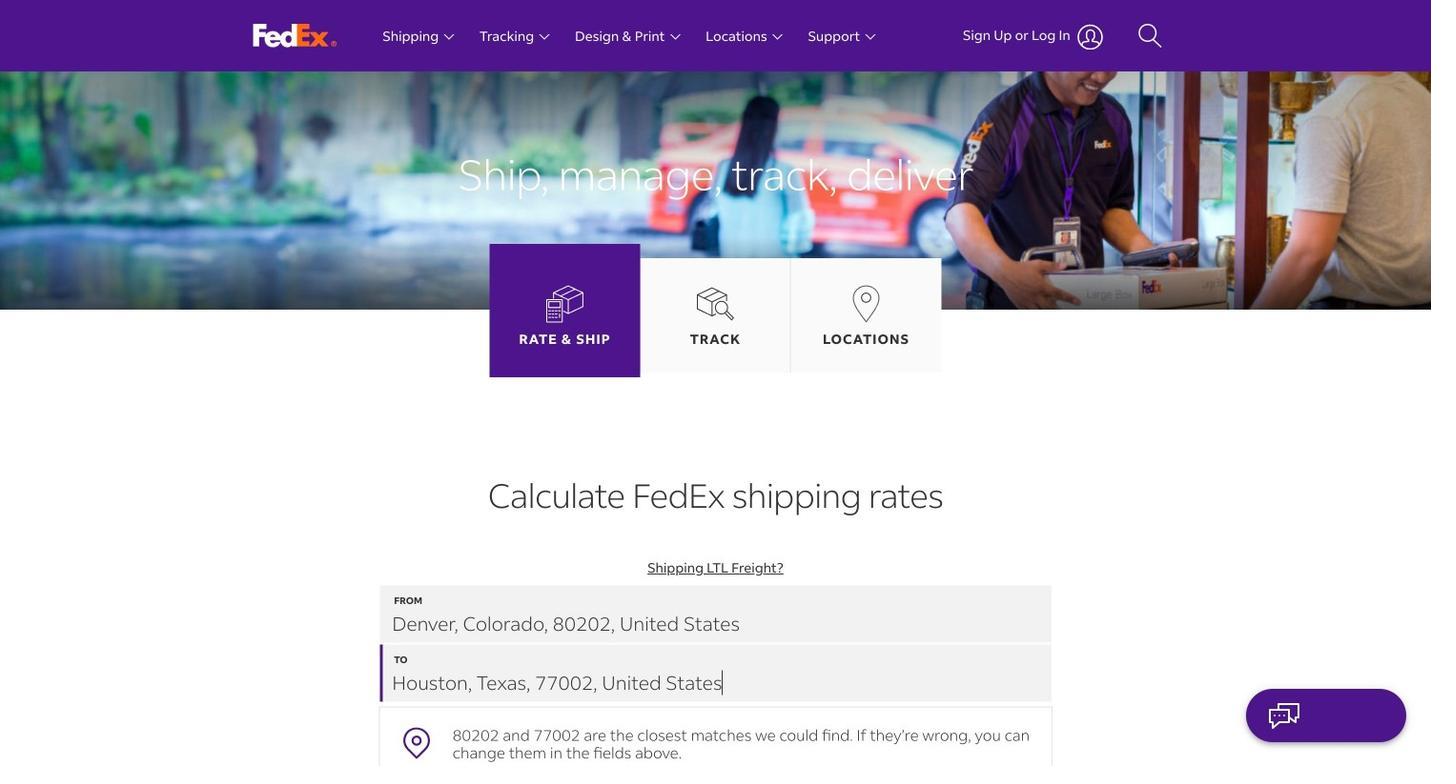 Task type: locate. For each thing, give the bounding box(es) containing it.
tab list
[[490, 244, 941, 378]]

tab
[[490, 244, 640, 378], [640, 258, 791, 373], [791, 258, 941, 373]]

search image
[[1138, 22, 1163, 51]]

get location information tab
[[823, 330, 910, 348]]



Task type: vqa. For each thing, say whether or not it's contained in the screenshot.
the To address, type in the full address your mailing from. Then use the drop down that appears to select the best address match, below. If you cannot use drop down.  Call 1 800 4 6 3 3 3 3 9. text box
yes



Task type: describe. For each thing, give the bounding box(es) containing it.
To address, type in the full address your mailing from. Then use the drop down that appears to select the best address match, below. If you cannot use drop down.  Call 1 800 4 6 3 3 3 3 9. text field
[[380, 645, 1051, 702]]

get rate and shipping details tab
[[519, 330, 611, 348]]

From address, type in the full address your mailing from. Then use the drop down that appears to select the best address match, below. If you cannot use drop down.  Call 1 800 4 6 3 3 3 3 9. text field
[[380, 586, 1051, 643]]

get tracking information tab
[[690, 330, 741, 348]]

sign up or log in image
[[1077, 24, 1104, 50]]

fedex logo image
[[253, 24, 337, 48]]



